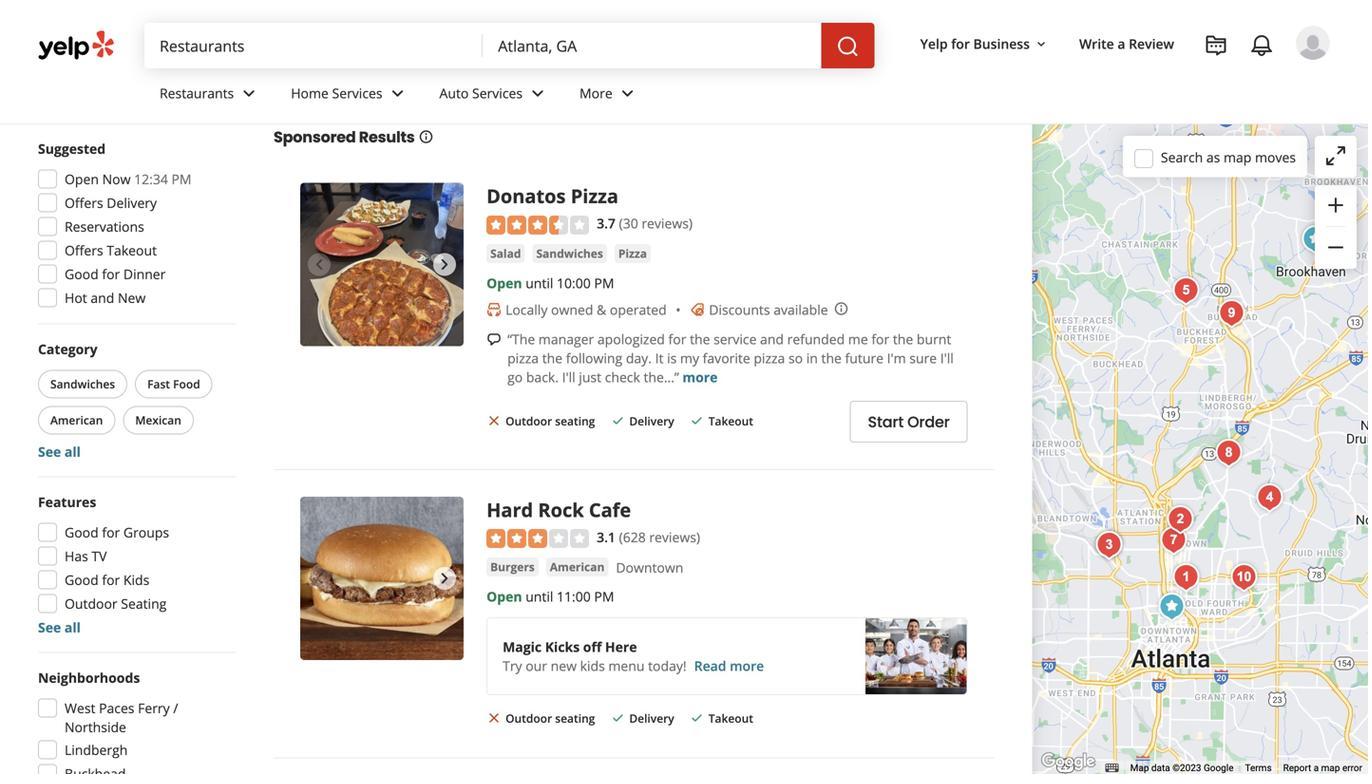 Task type: describe. For each thing, give the bounding box(es) containing it.
pizza inside button
[[619, 246, 647, 261]]

open for donatos
[[487, 274, 522, 292]]

auto services link
[[424, 68, 565, 124]]

home services
[[291, 84, 383, 102]]

favorite
[[703, 349, 751, 367]]

map data ©2023 google
[[1131, 763, 1234, 774]]

i'm
[[888, 349, 907, 367]]

all for features
[[65, 619, 81, 637]]

for for kids
[[102, 571, 120, 589]]

5church - buckhead image
[[1213, 295, 1251, 333]]

has tv
[[65, 548, 107, 566]]

top
[[274, 49, 316, 81]]

$$$ button
[[136, 75, 184, 104]]

auto services
[[440, 84, 523, 102]]

slideshow element for hard rock cafe
[[300, 497, 464, 661]]

donatos pizza
[[487, 183, 619, 209]]

a for write
[[1118, 35, 1126, 53]]

11:00
[[557, 588, 591, 606]]

moves
[[1256, 148, 1297, 166]]

suggested
[[38, 140, 106, 158]]

lindbergh
[[65, 741, 128, 760]]

yelp
[[921, 35, 948, 53]]

sandwiches link
[[533, 244, 607, 263]]

neighborhoods
[[38, 669, 140, 687]]

burgers button
[[487, 558, 539, 577]]

culinary dropout image
[[1091, 527, 1129, 565]]

24 chevron down v2 image for auto services
[[527, 82, 549, 105]]

pm for hard rock cafe
[[595, 588, 615, 606]]

home
[[291, 84, 329, 102]]

me
[[849, 330, 869, 348]]

available
[[774, 301, 829, 319]]

data
[[1152, 763, 1171, 774]]

0 vertical spatial i'll
[[941, 349, 954, 367]]

hot
[[65, 289, 87, 307]]

operated
[[610, 301, 667, 319]]

reviews) for hard rock cafe
[[650, 528, 701, 546]]

business
[[974, 35, 1030, 53]]

the up back.
[[543, 349, 563, 367]]

slideshow element for donatos pizza
[[300, 183, 464, 346]]

refunded
[[788, 330, 845, 348]]

hot and new
[[65, 289, 146, 307]]

near
[[546, 49, 601, 81]]

donatos
[[487, 183, 566, 209]]

good for good for groups
[[65, 524, 99, 542]]

magic kicks off here try our new kids menu today! read more
[[503, 639, 764, 676]]

john s. image
[[1297, 26, 1331, 60]]

georgia
[[274, 79, 365, 111]]

1 horizontal spatial sandwiches button
[[533, 244, 607, 263]]

google image
[[1038, 750, 1100, 775]]

group containing features
[[32, 493, 236, 637]]

next image
[[434, 253, 456, 276]]

3.7 star rating image
[[487, 216, 589, 235]]

hard
[[487, 497, 533, 523]]

hard rock cafe link
[[487, 497, 631, 523]]

restaurants inside top 10 best restaurants near atlanta, georgia
[[402, 49, 542, 81]]

poor calvin's image
[[1168, 559, 1206, 597]]

west paces ferry / northside
[[65, 700, 178, 737]]

sandwiches inside group
[[50, 376, 115, 392]]

none field address, neighborhood, city, state or zip
[[483, 23, 822, 68]]

postino buckhead image
[[1168, 272, 1206, 310]]

business categories element
[[144, 68, 1331, 124]]

previous image
[[308, 567, 331, 590]]

group containing suggested
[[32, 139, 236, 313]]

until for donatos
[[526, 274, 554, 292]]

following
[[566, 349, 623, 367]]

search as map moves
[[1162, 148, 1297, 166]]

good for dinner
[[65, 265, 166, 283]]

things to do, nail salons, plumbers text field
[[144, 23, 483, 68]]

just
[[579, 368, 602, 386]]

zoom in image
[[1325, 194, 1348, 217]]

$$$$
[[195, 82, 221, 97]]

sure
[[910, 349, 937, 367]]

hard rock cafe
[[487, 497, 631, 523]]

3.1 (628 reviews)
[[597, 528, 701, 546]]

newk's eatery image
[[1297, 221, 1335, 259]]

best
[[348, 49, 397, 81]]

groups
[[123, 524, 169, 542]]

more link
[[683, 368, 718, 386]]

now
[[102, 170, 131, 188]]

two urban licks image
[[1226, 559, 1264, 597]]

kids
[[123, 571, 149, 589]]

&
[[597, 301, 607, 319]]

salad
[[491, 246, 521, 261]]

write a review
[[1080, 35, 1175, 53]]

in
[[807, 349, 818, 367]]

google
[[1204, 763, 1234, 774]]

start
[[868, 411, 904, 433]]

3.1
[[597, 528, 616, 546]]

pm for donatos pizza
[[595, 274, 615, 292]]

yelp for business button
[[913, 27, 1057, 61]]

the right in
[[822, 349, 842, 367]]

cafe
[[589, 497, 631, 523]]

offers delivery
[[65, 194, 157, 212]]

apologized
[[598, 330, 665, 348]]

go
[[508, 368, 523, 386]]

it
[[656, 349, 664, 367]]

open now 12:34 pm
[[65, 170, 192, 188]]

keyboard shortcuts image
[[1106, 764, 1119, 773]]

burgers
[[491, 560, 535, 575]]

kids
[[580, 658, 605, 676]]

home services link
[[276, 68, 424, 124]]

day.
[[626, 349, 652, 367]]

zoom out image
[[1325, 236, 1348, 259]]

0 vertical spatial more
[[683, 368, 718, 386]]

pizza button
[[615, 244, 651, 263]]

2 pizza from the left
[[754, 349, 786, 367]]

group containing category
[[34, 340, 236, 462]]

off
[[583, 639, 602, 657]]

ferry
[[138, 700, 170, 718]]

10
[[321, 49, 343, 81]]

notifications image
[[1251, 34, 1274, 57]]

outdoor inside group
[[65, 595, 118, 613]]

see all for category
[[38, 443, 81, 461]]

for right the me
[[872, 330, 890, 348]]

none field things to do, nail salons, plumbers
[[144, 23, 483, 68]]

$$$$ button
[[184, 75, 232, 104]]

reviews) for donatos pizza
[[642, 214, 693, 232]]

more inside 'magic kicks off here try our new kids menu today! read more'
[[730, 658, 764, 676]]

good for groups
[[65, 524, 169, 542]]

menu
[[609, 658, 645, 676]]

services for home services
[[332, 84, 383, 102]]

food
[[173, 376, 200, 392]]

24 chevron down v2 image for restaurants
[[238, 82, 261, 105]]

projects image
[[1205, 34, 1228, 57]]

error
[[1343, 763, 1363, 774]]

report
[[1284, 763, 1312, 774]]

good for kids
[[65, 571, 149, 589]]

back.
[[526, 368, 559, 386]]

see all button for category
[[38, 443, 81, 461]]

until for hard
[[526, 588, 554, 606]]

read
[[695, 658, 727, 676]]



Task type: vqa. For each thing, say whether or not it's contained in the screenshot.
Pizza
yes



Task type: locate. For each thing, give the bounding box(es) containing it.
american for the rightmost american button
[[550, 560, 605, 575]]

features
[[38, 493, 96, 511]]

1 horizontal spatial a
[[1314, 763, 1320, 774]]

1 slideshow element from the top
[[300, 183, 464, 346]]

none field up more at the left of the page
[[483, 23, 822, 68]]

16 chevron down v2 image
[[1034, 37, 1049, 52]]

outdoor seating
[[506, 414, 595, 429], [506, 711, 595, 727]]

auto
[[440, 84, 469, 102]]

and down discounts available
[[761, 330, 784, 348]]

24 chevron down v2 image down near in the left top of the page
[[527, 82, 549, 105]]

discounts
[[709, 301, 771, 319]]

1 horizontal spatial 24 chevron down v2 image
[[386, 82, 409, 105]]

offers
[[65, 194, 103, 212], [65, 241, 103, 260]]

1 16 close v2 image from the top
[[487, 413, 502, 429]]

pm right 11:00
[[595, 588, 615, 606]]

pm right 12:34
[[172, 170, 192, 188]]

1 vertical spatial delivery
[[630, 414, 675, 429]]

0 vertical spatial outdoor
[[506, 414, 552, 429]]

see up neighborhoods
[[38, 619, 61, 637]]

delivery down open now 12:34 pm
[[107, 194, 157, 212]]

1 vertical spatial reviews)
[[650, 528, 701, 546]]

1 see all from the top
[[38, 443, 81, 461]]

for up "outdoor seating"
[[102, 571, 120, 589]]

offers for offers takeout
[[65, 241, 103, 260]]

all
[[65, 443, 81, 461], [65, 619, 81, 637]]

a right write on the top of the page
[[1118, 35, 1126, 53]]

pm inside group
[[172, 170, 192, 188]]

1 horizontal spatial more
[[730, 658, 764, 676]]

pizza
[[571, 183, 619, 209], [619, 246, 647, 261]]

pm
[[172, 170, 192, 188], [595, 274, 615, 292], [595, 588, 615, 606]]

1 vertical spatial seating
[[555, 711, 595, 727]]

the
[[690, 330, 711, 348], [893, 330, 914, 348], [543, 349, 563, 367], [822, 349, 842, 367]]

new
[[118, 289, 146, 307]]

info icon image
[[834, 301, 849, 316], [834, 301, 849, 316]]

10:00
[[557, 274, 591, 292]]

0 horizontal spatial 24 chevron down v2 image
[[238, 82, 261, 105]]

open inside group
[[65, 170, 99, 188]]

0 vertical spatial restaurants
[[402, 49, 542, 81]]

3 good from the top
[[65, 571, 99, 589]]

more right read
[[730, 658, 764, 676]]

0 vertical spatial until
[[526, 274, 554, 292]]

northside
[[65, 719, 126, 737]]

for up is
[[669, 330, 687, 348]]

open
[[65, 170, 99, 188], [487, 274, 522, 292], [487, 588, 522, 606]]

all for category
[[65, 443, 81, 461]]

0 vertical spatial offers
[[65, 194, 103, 212]]

0 vertical spatial and
[[91, 289, 114, 307]]

seating down new
[[555, 711, 595, 727]]

2 24 chevron down v2 image from the left
[[386, 82, 409, 105]]

outdoor for 2nd "16 close v2" image from the top
[[506, 711, 552, 727]]

1 vertical spatial 16 close v2 image
[[487, 711, 502, 726]]

good down has tv
[[65, 571, 99, 589]]

24 chevron down v2 image inside restaurants link
[[238, 82, 261, 105]]

see all for features
[[38, 619, 81, 637]]

until
[[526, 274, 554, 292], [526, 588, 554, 606]]

0 vertical spatial american
[[50, 413, 103, 428]]

mexican
[[135, 413, 181, 428]]

all down "outdoor seating"
[[65, 619, 81, 637]]

1 vertical spatial i'll
[[562, 368, 576, 386]]

1 good from the top
[[65, 265, 99, 283]]

24 chevron down v2 image right more at the left of the page
[[617, 82, 639, 105]]

0 vertical spatial takeout
[[107, 241, 157, 260]]

fast food button
[[135, 370, 213, 399]]

2 see all from the top
[[38, 619, 81, 637]]

0 vertical spatial outdoor seating
[[506, 414, 595, 429]]

outdoor for 1st "16 close v2" image from the top of the page
[[506, 414, 552, 429]]

i'll
[[941, 349, 954, 367], [562, 368, 576, 386]]

1 horizontal spatial pizza
[[754, 349, 786, 367]]

1 vertical spatial sandwiches
[[50, 376, 115, 392]]

1 vertical spatial until
[[526, 588, 554, 606]]

whiskey bird image
[[1251, 479, 1289, 517]]

and right hot
[[91, 289, 114, 307]]

is
[[667, 349, 677, 367]]

open up 16 locally owned v2 icon
[[487, 274, 522, 292]]

"the manager apologized for the service and refunded me for the burnt pizza the following day. it is my favorite pizza so in the future i'm sure i'll go back. i'll just check the…"
[[508, 330, 954, 386]]

the up i'm
[[893, 330, 914, 348]]

24 chevron down v2 image inside home services "link"
[[386, 82, 409, 105]]

1 vertical spatial offers
[[65, 241, 103, 260]]

sponsored
[[274, 126, 356, 148]]

owned
[[551, 301, 594, 319]]

0 vertical spatial good
[[65, 265, 99, 283]]

open down suggested
[[65, 170, 99, 188]]

1 horizontal spatial american button
[[546, 558, 609, 577]]

0 horizontal spatial 24 chevron down v2 image
[[527, 82, 549, 105]]

services right auto
[[472, 84, 523, 102]]

group containing neighborhoods
[[32, 669, 236, 775]]

takeout right 16 checkmark v2 image
[[709, 414, 754, 429]]

takeout
[[107, 241, 157, 260], [709, 414, 754, 429], [709, 711, 754, 727]]

0 vertical spatial see all button
[[38, 443, 81, 461]]

services inside auto services link
[[472, 84, 523, 102]]

for up tv
[[102, 524, 120, 542]]

map
[[1224, 148, 1252, 166], [1322, 763, 1341, 774]]

for for groups
[[102, 524, 120, 542]]

terms
[[1246, 763, 1272, 774]]

order
[[908, 411, 950, 433]]

$$$
[[151, 82, 170, 97]]

0 horizontal spatial more
[[683, 368, 718, 386]]

so
[[789, 349, 803, 367]]

seating
[[555, 414, 595, 429], [555, 711, 595, 727]]

0 vertical spatial delivery
[[107, 194, 157, 212]]

see all button up neighborhoods
[[38, 619, 81, 637]]

0 horizontal spatial map
[[1224, 148, 1252, 166]]

see
[[38, 443, 61, 461], [38, 619, 61, 637]]

services inside home services "link"
[[332, 84, 383, 102]]

0 horizontal spatial and
[[91, 289, 114, 307]]

0 vertical spatial 16 close v2 image
[[487, 413, 502, 429]]

sandwiches down category
[[50, 376, 115, 392]]

american
[[50, 413, 103, 428], [550, 560, 605, 575]]

3.1 star rating image
[[487, 530, 589, 549]]

west
[[65, 700, 95, 718]]

open until 11:00 pm
[[487, 588, 615, 606]]

see all button up features
[[38, 443, 81, 461]]

24 chevron down v2 image
[[238, 82, 261, 105], [386, 82, 409, 105]]

user actions element
[[906, 24, 1357, 141]]

burgers link
[[487, 558, 539, 577]]

1 horizontal spatial american
[[550, 560, 605, 575]]

2 16 close v2 image from the top
[[487, 711, 502, 726]]

see for features
[[38, 619, 61, 637]]

16 checkmark v2 image down read
[[690, 711, 705, 726]]

results
[[359, 126, 415, 148]]

0 vertical spatial sandwiches
[[537, 246, 603, 261]]

1 vertical spatial see all
[[38, 619, 81, 637]]

1 vertical spatial slideshow element
[[300, 497, 464, 661]]

map right as
[[1224, 148, 1252, 166]]

None field
[[144, 23, 483, 68], [483, 23, 822, 68]]

pm up &
[[595, 274, 615, 292]]

reservations
[[65, 218, 144, 236]]

2 until from the top
[[526, 588, 554, 606]]

sandwiches button
[[533, 244, 607, 263], [38, 370, 127, 399]]

for down offers takeout
[[102, 265, 120, 283]]

0 vertical spatial open
[[65, 170, 99, 188]]

outdoor down back.
[[506, 414, 552, 429]]

0 horizontal spatial pizza
[[508, 349, 539, 367]]

previous image
[[308, 253, 331, 276]]

1 vertical spatial map
[[1322, 763, 1341, 774]]

2 services from the left
[[472, 84, 523, 102]]

2 24 chevron down v2 image from the left
[[617, 82, 639, 105]]

0 horizontal spatial i'll
[[562, 368, 576, 386]]

2 vertical spatial open
[[487, 588, 522, 606]]

slideshow element
[[300, 183, 464, 346], [300, 497, 464, 661]]

and inside group
[[91, 289, 114, 307]]

good up has tv
[[65, 524, 99, 542]]

1 vertical spatial open
[[487, 274, 522, 292]]

good
[[65, 265, 99, 283], [65, 524, 99, 542], [65, 571, 99, 589]]

service
[[714, 330, 757, 348]]

search image
[[837, 35, 860, 58]]

1 vertical spatial all
[[65, 619, 81, 637]]

1 horizontal spatial i'll
[[941, 349, 954, 367]]

1 24 chevron down v2 image from the left
[[527, 82, 549, 105]]

see up features
[[38, 443, 61, 461]]

2 all from the top
[[65, 619, 81, 637]]

takeout inside group
[[107, 241, 157, 260]]

our
[[526, 658, 548, 676]]

1 vertical spatial pm
[[595, 274, 615, 292]]

24 chevron down v2 image inside auto services link
[[527, 82, 549, 105]]

outdoor down "good for kids" at the bottom of the page
[[65, 595, 118, 613]]

open for hard
[[487, 588, 522, 606]]

south city kitchen midtown image
[[1162, 501, 1200, 539]]

1 services from the left
[[332, 84, 383, 102]]

1 vertical spatial takeout
[[709, 414, 754, 429]]

2 see all button from the top
[[38, 619, 81, 637]]

altatoro image
[[1155, 522, 1193, 560]]

1 vertical spatial restaurants
[[160, 84, 234, 102]]

review
[[1129, 35, 1175, 53]]

group
[[32, 139, 236, 313], [1316, 185, 1357, 269], [34, 340, 236, 462], [32, 493, 236, 637], [32, 669, 236, 775]]

open until 10:00 pm
[[487, 274, 615, 292]]

reviews) right (30
[[642, 214, 693, 232]]

16 checkmark v2 image down check
[[611, 413, 626, 429]]

pizza down (30
[[619, 246, 647, 261]]

2 vertical spatial delivery
[[630, 711, 675, 727]]

1 horizontal spatial map
[[1322, 763, 1341, 774]]

16 info v2 image
[[419, 129, 434, 144]]

16 discount available v2 image
[[690, 302, 706, 318]]

restaurants link
[[144, 68, 276, 124]]

pizza
[[508, 349, 539, 367], [754, 349, 786, 367]]

postino west midtown image
[[1091, 527, 1129, 565]]

fast
[[147, 376, 170, 392]]

for for dinner
[[102, 265, 120, 283]]

2 outdoor seating from the top
[[506, 711, 595, 727]]

0 horizontal spatial american
[[50, 413, 103, 428]]

offers for offers delivery
[[65, 194, 103, 212]]

american for leftmost american button
[[50, 413, 103, 428]]

i'll left 'just'
[[562, 368, 576, 386]]

outdoor seating down back.
[[506, 414, 595, 429]]

0 horizontal spatial american button
[[38, 406, 115, 435]]

2 slideshow element from the top
[[300, 497, 464, 661]]

expand map image
[[1325, 144, 1348, 167]]

16 checkmark v2 image
[[690, 413, 705, 429]]

1 vertical spatial see all button
[[38, 619, 81, 637]]

next image
[[434, 567, 456, 590]]

write
[[1080, 35, 1115, 53]]

2 vertical spatial outdoor
[[506, 711, 552, 727]]

16 locally owned v2 image
[[487, 302, 502, 318]]

16 checkmark v2 image for 1st "16 close v2" image from the top of the page
[[611, 413, 626, 429]]

grana image
[[1210, 434, 1248, 472]]

and inside "the manager apologized for the service and refunded me for the burnt pizza the following day. it is my favorite pizza so in the future i'm sure i'll go back. i'll just check the…"
[[761, 330, 784, 348]]

outdoor down our
[[506, 711, 552, 727]]

0 vertical spatial sandwiches button
[[533, 244, 607, 263]]

24 chevron down v2 image inside more link
[[617, 82, 639, 105]]

2 good from the top
[[65, 524, 99, 542]]

outdoor
[[506, 414, 552, 429], [65, 595, 118, 613], [506, 711, 552, 727]]

24 chevron down v2 image right $$$$ button
[[238, 82, 261, 105]]

2 vertical spatial good
[[65, 571, 99, 589]]

none field up home
[[144, 23, 483, 68]]

24 chevron down v2 image down best
[[386, 82, 409, 105]]

a right report
[[1314, 763, 1320, 774]]

0 horizontal spatial a
[[1118, 35, 1126, 53]]

0 horizontal spatial restaurants
[[160, 84, 234, 102]]

0 vertical spatial seating
[[555, 414, 595, 429]]

delivery down today! on the bottom of page
[[630, 711, 675, 727]]

for for business
[[952, 35, 970, 53]]

fast food
[[147, 376, 200, 392]]

map for error
[[1322, 763, 1341, 774]]

services down best
[[332, 84, 383, 102]]

good for good for dinner
[[65, 265, 99, 283]]

0 vertical spatial american button
[[38, 406, 115, 435]]

1 outdoor seating from the top
[[506, 414, 595, 429]]

24 chevron down v2 image for home services
[[386, 82, 409, 105]]

delivery down the…"
[[630, 414, 675, 429]]

None search field
[[144, 23, 875, 68]]

good up hot
[[65, 265, 99, 283]]

a for report
[[1314, 763, 1320, 774]]

0 vertical spatial pm
[[172, 170, 192, 188]]

the up the my
[[690, 330, 711, 348]]

1 vertical spatial outdoor
[[65, 595, 118, 613]]

16 checkmark v2 image down menu
[[611, 711, 626, 726]]

map left the error
[[1322, 763, 1341, 774]]

0 vertical spatial see
[[38, 443, 61, 461]]

reviews) up downtown on the bottom left
[[650, 528, 701, 546]]

1 vertical spatial american button
[[546, 558, 609, 577]]

american up 11:00
[[550, 560, 605, 575]]

1 vertical spatial good
[[65, 524, 99, 542]]

0 vertical spatial slideshow element
[[300, 183, 464, 346]]

see all up features
[[38, 443, 81, 461]]

1 vertical spatial american
[[550, 560, 605, 575]]

my
[[681, 349, 700, 367]]

discounts available
[[709, 301, 829, 319]]

1 vertical spatial a
[[1314, 763, 1320, 774]]

try
[[503, 658, 522, 676]]

takeout down read
[[709, 711, 754, 727]]

american down category
[[50, 413, 103, 428]]

address, neighborhood, city, state or zip text field
[[483, 23, 822, 68]]

0 vertical spatial map
[[1224, 148, 1252, 166]]

0 vertical spatial pizza
[[571, 183, 619, 209]]

©2023
[[1173, 763, 1202, 774]]

3.7 (30 reviews)
[[597, 214, 693, 232]]

outdoor seating
[[65, 595, 167, 613]]

paces
[[99, 700, 135, 718]]

16 checkmark v2 image for 2nd "16 close v2" image from the top
[[611, 711, 626, 726]]

see for category
[[38, 443, 61, 461]]

category
[[38, 340, 98, 358]]

1 horizontal spatial 24 chevron down v2 image
[[617, 82, 639, 105]]

all up features
[[65, 443, 81, 461]]

hard rock cafe image
[[1153, 588, 1191, 626]]

american inside group
[[50, 413, 103, 428]]

pizza down "the
[[508, 349, 539, 367]]

1 vertical spatial outdoor seating
[[506, 711, 595, 727]]

1 horizontal spatial sandwiches
[[537, 246, 603, 261]]

until up locally
[[526, 274, 554, 292]]

for right yelp
[[952, 35, 970, 53]]

0 vertical spatial reviews)
[[642, 214, 693, 232]]

2 vertical spatial takeout
[[709, 711, 754, 727]]

0 vertical spatial a
[[1118, 35, 1126, 53]]

the…"
[[644, 368, 679, 386]]

delivery
[[107, 194, 157, 212], [630, 414, 675, 429], [630, 711, 675, 727]]

0 vertical spatial all
[[65, 443, 81, 461]]

pizza left 'so'
[[754, 349, 786, 367]]

for inside button
[[952, 35, 970, 53]]

1 pizza from the left
[[508, 349, 539, 367]]

1 vertical spatial more
[[730, 658, 764, 676]]

pizza up 3.7
[[571, 183, 619, 209]]

sandwiches up 10:00
[[537, 246, 603, 261]]

sandwiches button up 10:00
[[533, 244, 607, 263]]

0 vertical spatial see all
[[38, 443, 81, 461]]

yelp for business
[[921, 35, 1030, 53]]

2 see from the top
[[38, 619, 61, 637]]

1 24 chevron down v2 image from the left
[[238, 82, 261, 105]]

outdoor seating down new
[[506, 711, 595, 727]]

see all button for features
[[38, 619, 81, 637]]

1 vertical spatial pizza
[[619, 246, 647, 261]]

donatos pizza link
[[487, 183, 619, 209]]

1 vertical spatial sandwiches button
[[38, 370, 127, 399]]

services for auto services
[[472, 84, 523, 102]]

map for moves
[[1224, 148, 1252, 166]]

open down burgers link in the left bottom of the page
[[487, 588, 522, 606]]

24 chevron down v2 image
[[527, 82, 549, 105], [617, 82, 639, 105]]

1 seating from the top
[[555, 414, 595, 429]]

1 see all button from the top
[[38, 443, 81, 461]]

american button down category
[[38, 406, 115, 435]]

takeout up dinner
[[107, 241, 157, 260]]

1 horizontal spatial and
[[761, 330, 784, 348]]

2 vertical spatial pm
[[595, 588, 615, 606]]

offers down reservations
[[65, 241, 103, 260]]

map
[[1131, 763, 1150, 774]]

0 horizontal spatial services
[[332, 84, 383, 102]]

1 horizontal spatial restaurants
[[402, 49, 542, 81]]

1 horizontal spatial services
[[472, 84, 523, 102]]

1 until from the top
[[526, 274, 554, 292]]

seating
[[121, 595, 167, 613]]

seating down 'just'
[[555, 414, 595, 429]]

map region
[[963, 10, 1369, 775]]

1 see from the top
[[38, 443, 61, 461]]

i'll down burnt
[[941, 349, 954, 367]]

16 speech v2 image
[[487, 332, 502, 348]]

2 offers from the top
[[65, 241, 103, 260]]

restaurants inside "business categories" element
[[160, 84, 234, 102]]

atlanta,
[[606, 49, 698, 81]]

reviews)
[[642, 214, 693, 232], [650, 528, 701, 546]]

and
[[91, 289, 114, 307], [761, 330, 784, 348]]

terms link
[[1246, 763, 1272, 774]]

24 chevron down v2 image for more
[[617, 82, 639, 105]]

1 offers from the top
[[65, 194, 103, 212]]

3.7
[[597, 214, 616, 232]]

offers up reservations
[[65, 194, 103, 212]]

1 vertical spatial see
[[38, 619, 61, 637]]

0 horizontal spatial sandwiches button
[[38, 370, 127, 399]]

see all up neighborhoods
[[38, 619, 81, 637]]

16 checkmark v2 image
[[611, 413, 626, 429], [611, 711, 626, 726], [690, 711, 705, 726]]

more
[[683, 368, 718, 386], [730, 658, 764, 676]]

start order
[[868, 411, 950, 433]]

sandwiches button down category
[[38, 370, 127, 399]]

16 close v2 image
[[487, 413, 502, 429], [487, 711, 502, 726]]

american button up 11:00
[[546, 558, 609, 577]]

2 none field from the left
[[483, 23, 822, 68]]

2 seating from the top
[[555, 711, 595, 727]]

search
[[1162, 148, 1204, 166]]

good for good for kids
[[65, 571, 99, 589]]

0 horizontal spatial sandwiches
[[50, 376, 115, 392]]

1 all from the top
[[65, 443, 81, 461]]

future
[[846, 349, 884, 367]]

1 none field from the left
[[144, 23, 483, 68]]

more down the my
[[683, 368, 718, 386]]

1 vertical spatial and
[[761, 330, 784, 348]]

until left 11:00
[[526, 588, 554, 606]]



